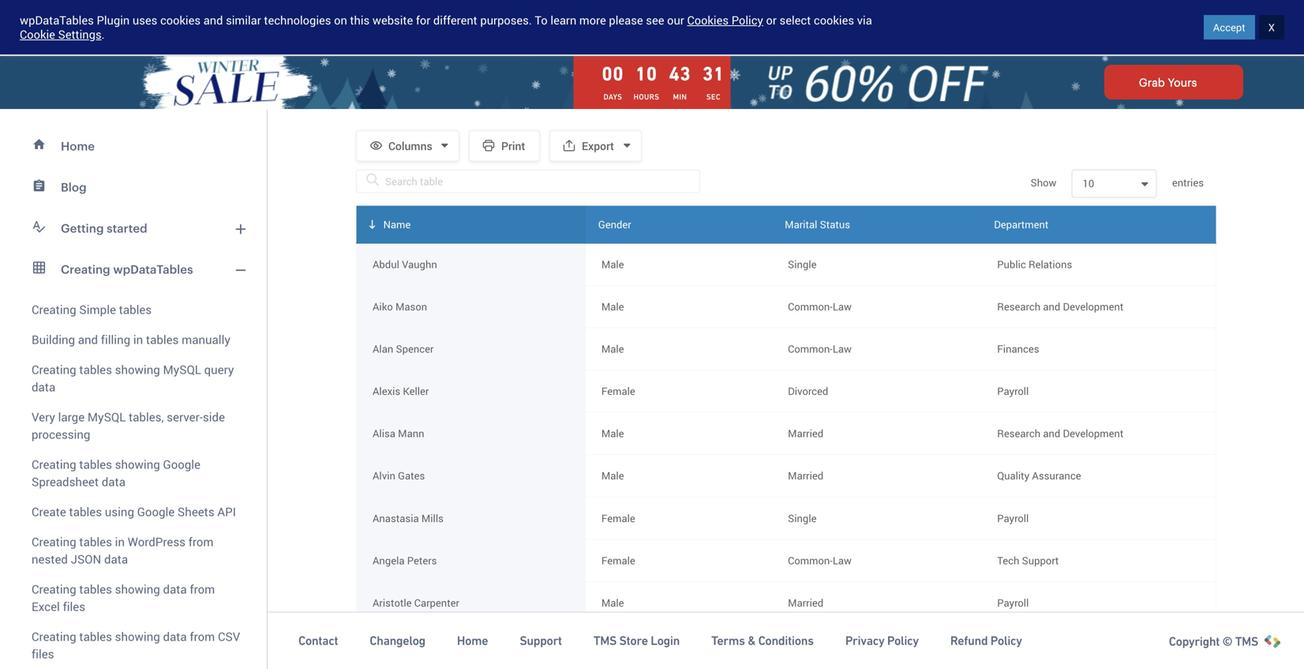 Task type: vqa. For each thing, say whether or not it's contained in the screenshot.


Task type: describe. For each thing, give the bounding box(es) containing it.
common- for research and development
[[788, 299, 833, 314]]

through
[[540, 83, 583, 96]]

mysql inside very large mysql tables, server-side processing
[[88, 409, 126, 425]]

how
[[733, 83, 755, 96]]

changelog
[[370, 634, 426, 648]]

male for alan spencer
[[602, 342, 624, 356]]

payroll for single
[[998, 511, 1029, 525]]

male for alvin gates
[[602, 469, 624, 483]]

google for showing
[[163, 456, 201, 472]]

name
[[384, 217, 411, 231]]

creating tables showing mysql query data link
[[9, 355, 258, 402]]

common-law for finances
[[788, 342, 852, 356]]

name: activate to sort column descending element
[[357, 206, 586, 243]]

alvin gates
[[373, 469, 425, 483]]

accept
[[1214, 20, 1246, 34]]

data inside creating tables in wordpress from nested json data
[[104, 551, 128, 567]]

show
[[1031, 175, 1060, 189]]

1 file from the left
[[572, 52, 588, 64]]

for left 100
[[643, 52, 658, 64]]

1 vertical spatial home
[[457, 634, 488, 648]]

female for divorced
[[602, 384, 636, 398]]

to left "be"
[[444, 4, 455, 17]]

1 horizontal spatial tms
[[1236, 634, 1259, 648]]

data right with
[[617, 52, 640, 64]]

law for tech support
[[833, 553, 852, 567]]

data inside creating tables showing mysql query data
[[32, 379, 55, 395]]

ashely fuentes
[[373, 638, 444, 652]]

x
[[1269, 20, 1276, 34]]

0 vertical spatial format
[[558, 0, 594, 1]]

1 vertical spatial used
[[756, 20, 782, 33]]

imaginary
[[684, 52, 737, 64]]

and up the languages
[[715, 4, 735, 17]]

technologies
[[264, 12, 331, 28]]

terms
[[712, 634, 745, 648]]

first
[[623, 0, 644, 1]]

common-law for research and development
[[788, 299, 852, 314]]

0 horizontal spatial use
[[469, 52, 487, 64]]

abdul vaughn
[[373, 257, 437, 271]]

0 horizontal spatial tms
[[594, 634, 617, 648]]

gender
[[599, 217, 632, 231]]

min
[[673, 92, 687, 102]]

print
[[502, 138, 526, 153]]

and left is
[[385, 20, 405, 33]]

to down "be"
[[456, 20, 467, 33]]

large
[[58, 409, 85, 425]]

law for advertising
[[833, 638, 852, 652]]

stringify
[[888, 0, 933, 1]]

1 vertical spatial format
[[1048, 20, 1084, 33]]

alexis keller
[[373, 384, 429, 398]]

showing for creating tables showing mysql query data
[[115, 361, 160, 378]]

showing for creating tables showing google spreadsheet data
[[115, 456, 160, 472]]

in left most
[[581, 20, 590, 33]]

aiko mason
[[373, 299, 427, 314]]

serialize
[[816, 0, 860, 1]]

2 cookies from the left
[[814, 12, 855, 28]]

for left the re-
[[944, 52, 959, 64]]

tables for creating tables showing google spreadsheet data
[[79, 456, 112, 472]]

eventually
[[344, 4, 398, 17]]

days
[[604, 92, 623, 102]]

data inside (javascript object notation) format was first introduced as a simple way to serialize and stringify objects or arrays for use in javascript snippets. json eventually proved to be so convenient, that it became wide-spread, and used as a standard for various web services. many online platforms can return data in this format, and it is easy to generate it manually in most programming languages used in the web. wpdatatables also supports the json format as an input data source.
[[1147, 20, 1171, 33]]

1 vertical spatial support
[[520, 634, 562, 648]]

online
[[1017, 4, 1050, 17]]

get started link
[[1143, 9, 1289, 47]]

2 vertical spatial as
[[1087, 20, 1098, 33]]

anastasia mills
[[373, 511, 444, 525]]

aristotle
[[373, 596, 412, 610]]

was
[[598, 0, 619, 1]]

json up get started
[[1201, 0, 1230, 1]]

creating for creating simple tables
[[32, 301, 76, 318]]

in up get
[[1197, 4, 1206, 17]]

notation)
[[504, 0, 554, 1]]

this inside (javascript object notation) format was first introduced as a simple way to serialize and stringify objects or arrays for use in javascript snippets. json eventually proved to be so convenient, that it became wide-spread, and used as a standard for various web services. many online platforms can return data in this format, and it is easy to generate it manually in most programming languages used in the web. wpdatatables also supports the json format as an input data source.
[[1210, 4, 1230, 17]]

creating for creating tables showing data from excel files
[[32, 581, 76, 597]]

server-
[[167, 409, 203, 425]]

programming
[[622, 20, 695, 33]]

privacy policy link
[[846, 633, 919, 649]]

alisa mann
[[373, 426, 425, 440]]

1 vertical spatial as
[[769, 4, 780, 17]]

0 horizontal spatial it
[[408, 20, 415, 33]]

research and development for married
[[998, 426, 1124, 440]]

similar
[[226, 12, 261, 28]]

terms & conditions link
[[712, 633, 814, 649]]

law for finances
[[833, 342, 852, 356]]

wpdatatables inside (javascript object notation) format was first introduced as a simple way to serialize and stringify objects or arrays for use in javascript snippets. json eventually proved to be so convenient, that it became wide-spread, and used as a standard for various web services. many online platforms can return data in this format, and it is easy to generate it manually in most programming languages used in the web. wpdatatables also supports the json format as an input data source.
[[845, 20, 919, 33]]

that
[[559, 4, 580, 17]]

tech
[[998, 553, 1020, 567]]

0 horizontal spatial home link
[[9, 126, 258, 167]]

wpdatatables inside the wpdatatables plugin uses cookies and similar technologies on this website for different purposes. to learn more please see our cookies policy or select cookies via cookie settings .
[[20, 12, 94, 28]]

format,
[[344, 20, 382, 33]]

creating for creating wpdatatables
[[61, 262, 110, 276]]

anastasia
[[373, 511, 419, 525]]

and up assurance
[[1044, 426, 1061, 440]]

creating simple tables link
[[9, 290, 258, 325]]

00
[[602, 63, 624, 85]]

easy
[[429, 20, 453, 33]]

tables for creating tables showing data from excel files
[[79, 581, 112, 597]]

10 button
[[1083, 170, 1147, 197]]

creating for creating tables showing data from csv files
[[32, 628, 76, 645]]

research and development for common-law
[[998, 299, 1124, 314]]

creating simple tables
[[32, 301, 152, 318]]

login
[[651, 634, 680, 648]]

department
[[995, 217, 1049, 231]]

the down many
[[996, 20, 1014, 33]]

the down standard
[[797, 20, 814, 33]]

1 horizontal spatial support
[[1023, 553, 1060, 567]]

yours
[[1169, 76, 1198, 88]]

creating for creating tables showing google spreadsheet data
[[32, 456, 76, 472]]

3 married from the top
[[788, 596, 824, 610]]

plugin
[[97, 12, 130, 28]]

api
[[218, 504, 236, 520]]

0 horizontal spatial as
[[711, 0, 722, 1]]

payroll for married
[[998, 596, 1029, 610]]

0 horizontal spatial home
[[61, 139, 95, 153]]

male for aiko mason
[[602, 299, 624, 314]]

and down relations
[[1044, 299, 1061, 314]]

creating tables in wordpress from nested json data link
[[9, 527, 258, 574]]

nested
[[32, 551, 68, 567]]

from for creating tables in wordpress from nested json data
[[189, 534, 214, 550]]

43
[[669, 63, 691, 85]]

convenient,
[[492, 4, 555, 17]]

to right how
[[758, 83, 769, 96]]

alan
[[373, 342, 394, 356]]

snippets.
[[1148, 0, 1196, 1]]

in inside creating tables in wordpress from nested json data
[[115, 534, 125, 550]]

tables up building and filling in tables manually link
[[119, 301, 152, 318]]

files for creating tables showing data from csv files
[[32, 646, 54, 662]]

grab yours link
[[1105, 65, 1244, 100]]

most
[[593, 20, 620, 33]]

common-law for advertising
[[788, 638, 852, 652]]

0 horizontal spatial 10
[[636, 63, 658, 85]]

marital
[[785, 217, 818, 231]]

2 vertical spatial a
[[490, 52, 496, 64]]

getting
[[61, 221, 104, 235]]

hours
[[634, 92, 660, 102]]

it.
[[808, 83, 818, 96]]

json down online
[[1016, 20, 1046, 33]]

source.
[[1173, 20, 1213, 33]]

data inside creating tables showing google spreadsheet data
[[102, 474, 126, 490]]

mysql inside creating tables showing mysql query data
[[163, 361, 201, 378]]

simple
[[79, 301, 116, 318]]

or inside the wpdatatables plugin uses cookies and similar technologies on this website for different purposes. to learn more please see our cookies policy or select cookies via cookie settings .
[[767, 12, 777, 28]]

male for ashely fuentes
[[602, 638, 624, 652]]

data inside creating tables showing data from csv files
[[163, 628, 187, 645]]

services.
[[933, 4, 981, 17]]

create tables using google sheets api
[[32, 504, 236, 520]]

1 vertical spatial home link
[[457, 633, 488, 649]]

finances
[[998, 342, 1040, 356]]

wide-
[[642, 4, 671, 17]]

columns
[[389, 138, 433, 153]]

accept button
[[1204, 15, 1256, 39]]

languages
[[698, 20, 753, 33]]

cookies
[[688, 12, 729, 28]]

development for married
[[1064, 426, 1124, 440]]

manually inside (javascript object notation) format was first introduced as a simple way to serialize and stringify objects or arrays for use in javascript snippets. json eventually proved to be so convenient, that it became wide-spread, and used as a standard for various web services. many online platforms can return data in this format, and it is easy to generate it manually in most programming languages used in the web. wpdatatables also supports the json format as an input data source.
[[530, 20, 578, 33]]

creating tables showing data from csv files
[[32, 628, 240, 662]]

tms store login
[[594, 634, 680, 648]]

gender: activate to sort column ascending element
[[586, 206, 773, 243]]

in this example, we will use a sample json file with data for 100 imaginary employees. you can download this file for re-use via this link.
[[344, 52, 1060, 64]]

started
[[1208, 20, 1244, 35]]

Search table search field
[[356, 169, 701, 193]]

tables down creating simple tables link
[[146, 331, 179, 348]]

advertising
[[998, 638, 1050, 652]]

and left the 'filling'
[[78, 331, 98, 348]]

very
[[32, 409, 55, 425]]

this down also
[[903, 52, 922, 64]]

and up various
[[864, 0, 884, 1]]



Task type: locate. For each thing, give the bounding box(es) containing it.
json up through
[[540, 52, 569, 64]]

showing inside creating tables showing data from excel files
[[115, 581, 160, 597]]

proved
[[402, 4, 440, 17]]

we
[[430, 52, 445, 64]]

common- for tech support
[[788, 553, 833, 567]]

2 payroll from the top
[[998, 511, 1029, 525]]

showing down creating tables showing data from excel files link
[[115, 628, 160, 645]]

home up blog
[[61, 139, 95, 153]]

javascript
[[1088, 0, 1144, 1]]

3 common- from the top
[[788, 553, 833, 567]]

2 single from the top
[[788, 511, 817, 525]]

json right nested
[[71, 551, 101, 567]]

used
[[739, 4, 765, 17], [756, 20, 782, 33]]

male for alisa mann
[[602, 426, 624, 440]]

female for single
[[602, 511, 636, 525]]

wpdatatables inside creating wpdatatables link
[[113, 262, 193, 276]]

4 male from the top
[[602, 426, 624, 440]]

1 horizontal spatial wpdatatables
[[113, 262, 193, 276]]

2 common- from the top
[[788, 342, 833, 356]]

spreadsheet
[[32, 474, 99, 490]]

tables down using
[[79, 534, 112, 550]]

creating tables showing data from excel files
[[32, 581, 215, 615]]

home right "fuentes"
[[457, 634, 488, 648]]

and left similar
[[204, 12, 223, 28]]

1 vertical spatial married
[[788, 469, 824, 483]]

2 vertical spatial payroll
[[998, 596, 1029, 610]]

wpdatatables left .
[[20, 12, 94, 28]]

marital status
[[785, 217, 851, 231]]

files down excel at left bottom
[[32, 646, 54, 662]]

json
[[1201, 0, 1230, 1], [1016, 20, 1046, 33], [540, 52, 569, 64], [71, 551, 101, 567]]

payroll down quality
[[998, 511, 1029, 525]]

0 vertical spatial as
[[711, 0, 722, 1]]

tables left using
[[69, 504, 102, 520]]

from inside creating tables showing data from excel files
[[190, 581, 215, 597]]

generate
[[469, 20, 517, 33]]

for inside the wpdatatables plugin uses cookies and similar technologies on this website for different purposes. to learn more please see our cookies policy or select cookies via cookie settings .
[[416, 12, 431, 28]]

wpdatatables - tables and charts manager wordpress plugin image
[[16, 13, 167, 42]]

1 single from the top
[[788, 257, 817, 271]]

1 law from the top
[[833, 299, 852, 314]]

&
[[748, 634, 756, 648]]

google up wordpress
[[137, 504, 175, 520]]

on left how
[[716, 83, 730, 96]]

creating down excel at left bottom
[[32, 628, 76, 645]]

research up finances
[[998, 299, 1041, 314]]

data up using
[[102, 474, 126, 490]]

export button
[[550, 130, 642, 161]]

2 horizontal spatial wpdatatables
[[845, 20, 919, 33]]

2 vertical spatial female
[[602, 553, 636, 567]]

creating up the spreadsheet
[[32, 456, 76, 472]]

go
[[524, 83, 538, 96]]

0 horizontal spatial wpdatatables
[[20, 12, 94, 28]]

marital status: activate to sort column ascending element
[[773, 206, 982, 243]]

1 vertical spatial development
[[1064, 426, 1124, 440]]

creating for creating tables showing mysql query data
[[32, 361, 76, 378]]

1 horizontal spatial file
[[925, 52, 941, 64]]

0 horizontal spatial files
[[32, 646, 54, 662]]

objects
[[937, 0, 976, 1]]

the left days
[[586, 83, 603, 96]]

creating inside creating tables in wordpress from nested json data
[[32, 534, 76, 550]]

common-
[[788, 299, 833, 314], [788, 342, 833, 356], [788, 553, 833, 567], [788, 638, 833, 652]]

1 cookies from the left
[[160, 12, 201, 28]]

0 vertical spatial research and development
[[998, 299, 1124, 314]]

use inside (javascript object notation) format was first introduced as a simple way to serialize and stringify objects or arrays for use in javascript snippets. json eventually proved to be so convenient, that it became wide-spread, and used as a standard for various web services. many online platforms can return data in this format, and it is easy to generate it manually in most programming languages used in the web. wpdatatables also supports the json format as an input data source.
[[1051, 0, 1070, 1]]

google inside create tables using google sheets api link
[[137, 504, 175, 520]]

more
[[580, 12, 606, 28]]

law for research and development
[[833, 299, 852, 314]]

simple
[[737, 0, 772, 1]]

creating
[[61, 262, 110, 276], [32, 301, 76, 318], [32, 361, 76, 378], [32, 456, 76, 472], [32, 534, 76, 550], [32, 581, 76, 597], [32, 628, 76, 645]]

100
[[661, 52, 681, 64]]

tms store login link
[[594, 633, 680, 649]]

1 development from the top
[[1064, 299, 1124, 314]]

common- for advertising
[[788, 638, 833, 652]]

3 law from the top
[[833, 553, 852, 567]]

store
[[620, 634, 648, 648]]

1 vertical spatial google
[[137, 504, 175, 520]]

tables for creating tables showing data from csv files
[[79, 628, 112, 645]]

single for female
[[788, 511, 817, 525]]

0 vertical spatial female
[[602, 384, 636, 398]]

payroll down tech
[[998, 596, 1029, 610]]

payroll for divorced
[[998, 384, 1029, 398]]

1 vertical spatial payroll
[[998, 511, 1029, 525]]

0 vertical spatial or
[[980, 0, 991, 1]]

1 horizontal spatial it
[[520, 20, 527, 33]]

7 male from the top
[[602, 638, 624, 652]]

3 payroll from the top
[[998, 596, 1029, 610]]

supports
[[946, 20, 994, 33]]

very large mysql tables, server-side processing
[[32, 409, 225, 442]]

platforms can
[[1054, 4, 1129, 17]]

policy for refund policy
[[991, 634, 1023, 648]]

conditions
[[759, 634, 814, 648]]

wpdatatables up creating simple tables link
[[113, 262, 193, 276]]

1 vertical spatial from
[[190, 581, 215, 597]]

creating up the creating simple tables
[[61, 262, 110, 276]]

0 vertical spatial from
[[189, 534, 214, 550]]

male
[[602, 257, 624, 271], [602, 299, 624, 314], [602, 342, 624, 356], [602, 426, 624, 440], [602, 469, 624, 483], [602, 596, 624, 610], [602, 638, 624, 652]]

creating down building
[[32, 361, 76, 378]]

tables inside creating tables showing google spreadsheet data
[[79, 456, 112, 472]]

0 vertical spatial a
[[726, 0, 733, 1]]

data down return data
[[1147, 20, 1171, 33]]

1 horizontal spatial policy
[[888, 634, 919, 648]]

1 horizontal spatial format
[[1048, 20, 1084, 33]]

1 horizontal spatial 10
[[1083, 176, 1095, 190]]

wpdatatables
[[20, 12, 94, 28], [845, 20, 919, 33], [113, 262, 193, 276]]

0 horizontal spatial on
[[334, 12, 347, 28]]

website
[[373, 12, 413, 28]]

or inside (javascript object notation) format was first introduced as a simple way to serialize and stringify objects or arrays for use in javascript snippets. json eventually proved to be so convenient, that it became wide-spread, and used as a standard for various web services. many online platforms can return data in this format, and it is easy to generate it manually in most programming languages used in the web. wpdatatables also supports the json format as an input data source.
[[980, 0, 991, 1]]

tables down creating tables in wordpress from nested json data
[[79, 581, 112, 597]]

creating up excel at left bottom
[[32, 581, 76, 597]]

1 vertical spatial files
[[32, 646, 54, 662]]

create tables using google sheets api link
[[9, 497, 258, 527]]

0 horizontal spatial or
[[767, 12, 777, 28]]

research for common-law
[[998, 299, 1041, 314]]

(javascript object notation) format was first introduced as a simple way to serialize and stringify objects or arrays for use in javascript snippets. json eventually proved to be so convenient, that it became wide-spread, and used as a standard for various web services. many online platforms can return data in this format, and it is easy to generate it manually in most programming languages used in the web. wpdatatables also supports the json format as an input data source.
[[344, 0, 1230, 33]]

3 male from the top
[[602, 342, 624, 356]]

0 vertical spatial development
[[1064, 299, 1124, 314]]

1 male from the top
[[602, 257, 624, 271]]

policy
[[732, 12, 764, 28], [888, 634, 919, 648], [991, 634, 1023, 648]]

sample
[[499, 52, 537, 64]]

department: activate to sort column ascending element
[[982, 206, 1217, 243]]

0 vertical spatial support
[[1023, 553, 1060, 567]]

female for common-law
[[602, 553, 636, 567]]

grab yours
[[1140, 76, 1198, 88]]

2 horizontal spatial it
[[584, 4, 591, 17]]

files right excel at left bottom
[[63, 598, 85, 615]]

it right that
[[584, 4, 591, 17]]

3 showing from the top
[[115, 581, 160, 597]]

this link. link
[[1016, 52, 1060, 64]]

0 vertical spatial manually
[[530, 20, 578, 33]]

way
[[776, 0, 797, 1]]

tables inside creating tables showing mysql query data
[[79, 361, 112, 378]]

1 vertical spatial mysql
[[88, 409, 126, 425]]

the right view
[[398, 83, 415, 96]]

data inside creating tables showing data from excel files
[[163, 581, 187, 597]]

1 vertical spatial female
[[602, 511, 636, 525]]

1 female from the top
[[602, 384, 636, 398]]

table
[[418, 83, 445, 96]]

via down serialize
[[858, 12, 873, 28]]

via for cookies
[[858, 12, 873, 28]]

0 horizontal spatial manually
[[182, 331, 231, 348]]

use up platforms can
[[1051, 0, 1070, 1]]

data down wordpress
[[163, 581, 187, 597]]

entries
[[1170, 175, 1205, 189]]

divorced
[[788, 384, 829, 398]]

4 law from the top
[[833, 638, 852, 652]]

file left with
[[572, 52, 588, 64]]

single for male
[[788, 257, 817, 271]]

1 horizontal spatial use
[[976, 52, 995, 64]]

data left csv
[[163, 628, 187, 645]]

2 horizontal spatial a
[[784, 4, 790, 17]]

wpdatatables down various
[[845, 20, 919, 33]]

cookies right uses
[[160, 12, 201, 28]]

1 vertical spatial a
[[784, 4, 790, 17]]

step-
[[606, 83, 633, 96]]

0 vertical spatial married
[[788, 426, 824, 440]]

files inside creating tables showing data from excel files
[[63, 598, 85, 615]]

json inside creating tables in wordpress from nested json data
[[71, 551, 101, 567]]

married for research
[[788, 426, 824, 440]]

tms left store
[[594, 634, 617, 648]]

data up creating tables showing data from excel files
[[104, 551, 128, 567]]

get started
[[1188, 20, 1244, 35]]

tables for creating tables in wordpress from nested json data
[[79, 534, 112, 550]]

development for common-law
[[1064, 299, 1124, 314]]

0 horizontal spatial format
[[558, 0, 594, 1]]

0 horizontal spatial policy
[[732, 12, 764, 28]]

and inside the wpdatatables plugin uses cookies and similar technologies on this website for different purposes. to learn more please see our cookies policy or select cookies via cookie settings .
[[204, 12, 223, 28]]

then
[[497, 83, 521, 96]]

mysql left query
[[163, 361, 201, 378]]

2 showing from the top
[[115, 456, 160, 472]]

creating for creating tables in wordpress from nested json data
[[32, 534, 76, 550]]

female
[[602, 384, 636, 398], [602, 511, 636, 525], [602, 553, 636, 567]]

this right in
[[356, 52, 376, 64]]

became
[[595, 4, 638, 17]]

2 law from the top
[[833, 342, 852, 356]]

1 horizontal spatial mysql
[[163, 361, 201, 378]]

common-law for tech support
[[788, 553, 852, 567]]

0 vertical spatial 10
[[636, 63, 658, 85]]

started
[[107, 221, 147, 235]]

showing inside creating tables showing google spreadsheet data
[[115, 456, 160, 472]]

tables inside creating tables in wordpress from nested json data
[[79, 534, 112, 550]]

google for using
[[137, 504, 175, 520]]

first,
[[447, 83, 472, 96]]

mysql right 'large'
[[88, 409, 126, 425]]

4 common-law from the top
[[788, 638, 852, 652]]

create
[[771, 83, 805, 96]]

10 inside button
[[1083, 176, 1095, 190]]

0 horizontal spatial file
[[572, 52, 588, 64]]

from inside creating tables showing data from csv files
[[190, 628, 215, 645]]

1 common-law from the top
[[788, 299, 852, 314]]

showing for creating tables showing data from excel files
[[115, 581, 160, 597]]

creating up nested
[[32, 534, 76, 550]]

learn
[[551, 12, 577, 28]]

and
[[864, 0, 884, 1], [715, 4, 735, 17], [204, 12, 223, 28], [385, 20, 405, 33], [474, 83, 494, 96], [1044, 299, 1061, 314], [78, 331, 98, 348], [1044, 426, 1061, 440]]

format down platforms can
[[1048, 20, 1084, 33]]

©
[[1223, 634, 1233, 648]]

1 common- from the top
[[788, 299, 833, 314]]

this inside the wpdatatables plugin uses cookies and similar technologies on this website for different purposes. to learn more please see our cookies policy or select cookies via cookie settings .
[[350, 12, 370, 28]]

for down serialize
[[845, 4, 860, 17]]

file down also
[[925, 52, 941, 64]]

manually up query
[[182, 331, 231, 348]]

as up cookies
[[711, 0, 722, 1]]

2 vertical spatial from
[[190, 628, 215, 645]]

policy down simple
[[732, 12, 764, 28]]

10 up department: activate to sort column ascending element
[[1083, 176, 1095, 190]]

3 common-law from the top
[[788, 553, 852, 567]]

married for quality
[[788, 469, 824, 483]]

as down way
[[769, 4, 780, 17]]

6 male from the top
[[602, 596, 624, 610]]

a left sample
[[490, 52, 496, 64]]

0 horizontal spatial cookies
[[160, 12, 201, 28]]

aristotle carpenter
[[373, 596, 460, 610]]

angela
[[373, 553, 405, 567]]

please
[[609, 12, 643, 28]]

1 vertical spatial research
[[998, 426, 1041, 440]]

is
[[418, 20, 426, 33]]

1 vertical spatial manually
[[182, 331, 231, 348]]

in right the 'filling'
[[133, 331, 143, 348]]

research and development down relations
[[998, 299, 1124, 314]]

1 vertical spatial 10
[[1083, 176, 1095, 190]]

mann
[[398, 426, 425, 440]]

2 male from the top
[[602, 299, 624, 314]]

0 horizontal spatial support
[[520, 634, 562, 648]]

relations
[[1029, 257, 1073, 271]]

1 vertical spatial on
[[716, 83, 730, 96]]

from for creating tables showing data from csv files
[[190, 628, 215, 645]]

0 vertical spatial mysql
[[163, 361, 201, 378]]

spencer
[[396, 342, 434, 356]]

tutorial
[[675, 83, 714, 96]]

tech support
[[998, 553, 1060, 567]]

via for use
[[998, 52, 1013, 64]]

example,
[[379, 52, 427, 64]]

to up standard
[[801, 0, 812, 1]]

creating tables showing data from excel files link
[[9, 574, 258, 622]]

2 development from the top
[[1064, 426, 1124, 440]]

this up get started
[[1210, 4, 1230, 17]]

research up quality
[[998, 426, 1041, 440]]

a down way
[[784, 4, 790, 17]]

1 payroll from the top
[[998, 384, 1029, 398]]

0 vertical spatial payroll
[[998, 384, 1029, 398]]

creating inside creating tables showing mysql query data
[[32, 361, 76, 378]]

via left the this link. link
[[998, 52, 1013, 64]]

2 research from the top
[[998, 426, 1041, 440]]

4 showing from the top
[[115, 628, 160, 645]]

return data
[[1132, 4, 1193, 17]]

showing for creating tables showing data from csv files
[[115, 628, 160, 645]]

quality
[[998, 469, 1030, 483]]

select
[[780, 12, 811, 28]]

google down server-
[[163, 456, 201, 472]]

in down way
[[784, 20, 794, 33]]

for up online
[[1032, 0, 1047, 1]]

0 horizontal spatial via
[[858, 12, 873, 28]]

0 horizontal spatial mysql
[[88, 409, 126, 425]]

0 vertical spatial files
[[63, 598, 85, 615]]

1 horizontal spatial as
[[769, 4, 780, 17]]

or left select
[[767, 12, 777, 28]]

files inside creating tables showing data from csv files
[[32, 646, 54, 662]]

1 horizontal spatial cookies
[[814, 12, 855, 28]]

1 horizontal spatial manually
[[530, 20, 578, 33]]

from for creating tables showing data from excel files
[[190, 581, 215, 597]]

0 vertical spatial google
[[163, 456, 201, 472]]

1 horizontal spatial on
[[716, 83, 730, 96]]

from inside creating tables in wordpress from nested json data
[[189, 534, 214, 550]]

showing down creating tables in wordpress from nested json data link
[[115, 581, 160, 597]]

1 vertical spatial single
[[788, 511, 817, 525]]

files for creating tables showing data from excel files
[[63, 598, 85, 615]]

1 married from the top
[[788, 426, 824, 440]]

0 vertical spatial used
[[739, 4, 765, 17]]

2 horizontal spatial policy
[[991, 634, 1023, 648]]

very large mysql tables, server-side processing link
[[9, 402, 258, 449]]

development up assurance
[[1064, 426, 1124, 440]]

an
[[1101, 20, 1114, 33]]

(javascript
[[401, 0, 460, 1]]

male for abdul vaughn
[[602, 257, 624, 271]]

tables down creating tables showing data from excel files
[[79, 628, 112, 645]]

development down relations
[[1064, 299, 1124, 314]]

creating tables showing mysql query data
[[32, 361, 234, 395]]

cookies down serialize
[[814, 12, 855, 28]]

4 common- from the top
[[788, 638, 833, 652]]

in up platforms can
[[1074, 0, 1084, 1]]

on inside the wpdatatables plugin uses cookies and similar technologies on this website for different purposes. to learn more please see our cookies policy or select cookies via cookie settings .
[[334, 12, 347, 28]]

and left "then"
[[474, 83, 494, 96]]

1 horizontal spatial via
[[998, 52, 1013, 64]]

1 showing from the top
[[115, 361, 160, 378]]

0 vertical spatial via
[[858, 12, 873, 28]]

tables inside creating tables showing data from csv files
[[79, 628, 112, 645]]

showing
[[115, 361, 160, 378], [115, 456, 160, 472], [115, 581, 160, 597], [115, 628, 160, 645]]

0 vertical spatial home link
[[9, 126, 258, 167]]

2 female from the top
[[602, 511, 636, 525]]

use right the will
[[469, 52, 487, 64]]

1 horizontal spatial home
[[457, 634, 488, 648]]

tables for creating tables showing mysql query data
[[79, 361, 112, 378]]

0 horizontal spatial a
[[490, 52, 496, 64]]

1 research and development from the top
[[998, 299, 1124, 314]]

1 horizontal spatial a
[[726, 0, 733, 1]]

as left an
[[1087, 20, 1098, 33]]

showing inside creating tables showing mysql query data
[[115, 361, 160, 378]]

home link up blog
[[9, 126, 258, 167]]

assurance
[[1033, 469, 1082, 483]]

it
[[584, 4, 591, 17], [408, 20, 415, 33], [520, 20, 527, 33]]

0 vertical spatial research
[[998, 299, 1041, 314]]

5 male from the top
[[602, 469, 624, 483]]

creating inside creating tables showing google spreadsheet data
[[32, 456, 76, 472]]

2 research and development from the top
[[998, 426, 1124, 440]]

this left link.
[[1016, 52, 1035, 64]]

re-
[[962, 52, 976, 64]]

policy for privacy policy
[[888, 634, 919, 648]]

3 female from the top
[[602, 553, 636, 567]]

policy inside the wpdatatables plugin uses cookies and similar technologies on this website for different purposes. to learn more please see our cookies policy or select cookies via cookie settings .
[[732, 12, 764, 28]]

showing inside creating tables showing data from csv files
[[115, 628, 160, 645]]

mills
[[422, 511, 444, 525]]

1 research from the top
[[998, 299, 1041, 314]]

in
[[1074, 0, 1084, 1], [1197, 4, 1206, 17], [581, 20, 590, 33], [784, 20, 794, 33], [133, 331, 143, 348], [115, 534, 125, 550]]

0 vertical spatial on
[[334, 12, 347, 28]]

cookies policy link
[[688, 12, 764, 28]]

home link
[[9, 126, 258, 167], [457, 633, 488, 649]]

1 vertical spatial research and development
[[998, 426, 1124, 440]]

common- for finances
[[788, 342, 833, 356]]

wordpress
[[128, 534, 186, 550]]

tms right the © on the right bottom of page
[[1236, 634, 1259, 648]]

purposes.
[[481, 12, 532, 28]]

1 horizontal spatial home link
[[457, 633, 488, 649]]

format up that
[[558, 0, 594, 1]]

2 file from the left
[[925, 52, 941, 64]]

showing down very large mysql tables, server-side processing link
[[115, 456, 160, 472]]

showing down building and filling in tables manually link
[[115, 361, 160, 378]]

use down supports
[[976, 52, 995, 64]]

1 horizontal spatial or
[[980, 0, 991, 1]]

policy right "refund"
[[991, 634, 1023, 648]]

also
[[922, 20, 944, 33]]

print button
[[469, 130, 540, 161]]

carpenter
[[414, 596, 460, 610]]

2 horizontal spatial as
[[1087, 20, 1098, 33]]

research and development up assurance
[[998, 426, 1124, 440]]

tables for create tables using google sheets api
[[69, 504, 102, 520]]

Search form search field
[[332, 17, 862, 38]]

1 horizontal spatial files
[[63, 598, 85, 615]]

2 common-law from the top
[[788, 342, 852, 356]]

research for married
[[998, 426, 1041, 440]]

payroll down finances
[[998, 384, 1029, 398]]

2 vertical spatial married
[[788, 596, 824, 610]]

2 married from the top
[[788, 469, 824, 483]]

0 vertical spatial single
[[788, 257, 817, 271]]

1 vertical spatial via
[[998, 52, 1013, 64]]

creating inside creating tables showing data from csv files
[[32, 628, 76, 645]]

a up cookies policy link
[[726, 0, 733, 1]]

tables inside creating tables showing data from excel files
[[79, 581, 112, 597]]

0 vertical spatial home
[[61, 139, 95, 153]]

2 horizontal spatial use
[[1051, 0, 1070, 1]]

for down (javascript
[[416, 12, 431, 28]]

via inside the wpdatatables plugin uses cookies and similar technologies on this website for different purposes. to learn more please see our cookies policy or select cookies via cookie settings .
[[858, 12, 873, 28]]

let's view the table first, and then go through the step-by-step tutorial on how to create it.
[[344, 83, 818, 96]]

google inside creating tables showing google spreadsheet data
[[163, 456, 201, 472]]

see
[[646, 12, 665, 28]]

male for aristotle carpenter
[[602, 596, 624, 610]]

peters
[[407, 553, 437, 567]]

creating inside creating tables showing data from excel files
[[32, 581, 76, 597]]

by-
[[633, 83, 649, 96]]

contact link
[[299, 633, 338, 649]]

1 vertical spatial or
[[767, 12, 777, 28]]

ashely
[[373, 638, 404, 652]]



